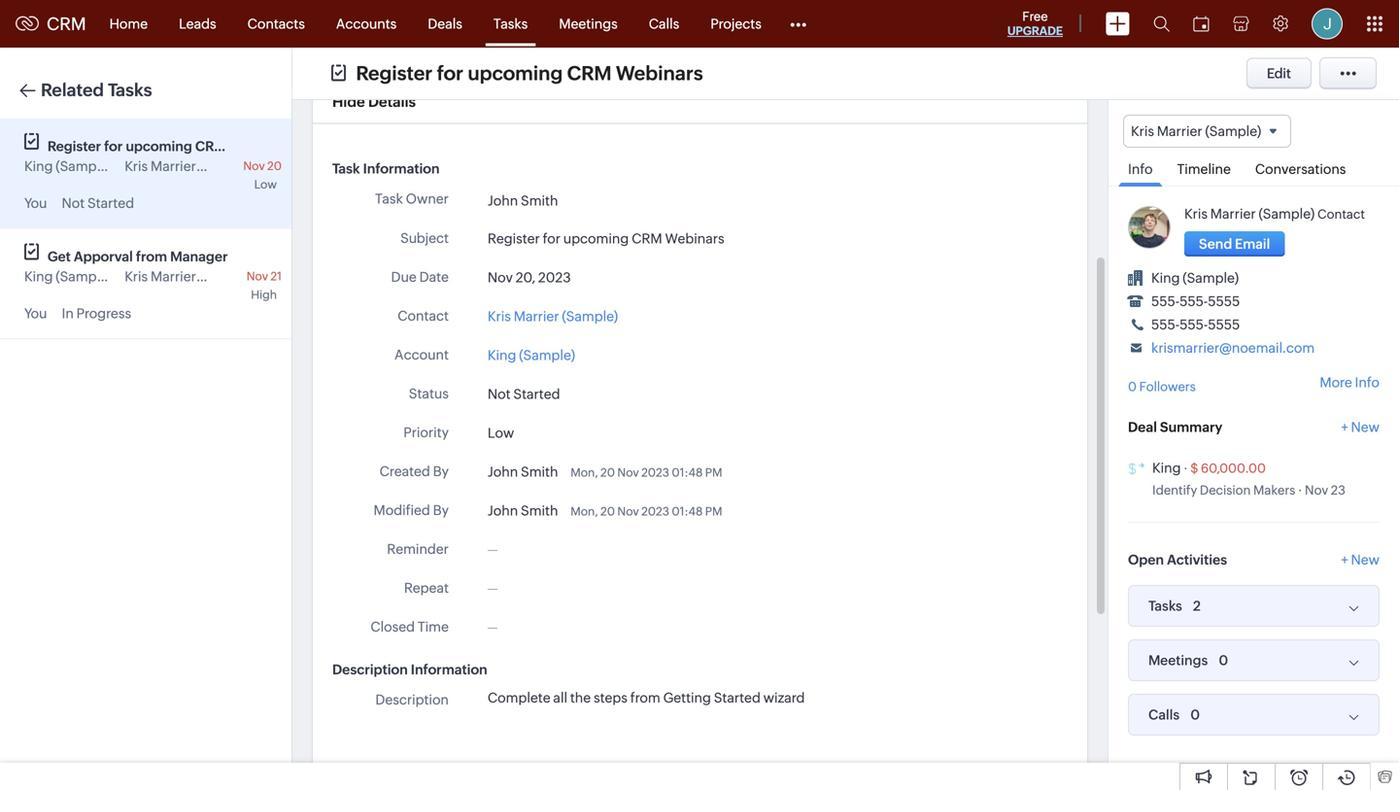 Task type: describe. For each thing, give the bounding box(es) containing it.
smith for created by
[[521, 464, 558, 479]]

steps
[[594, 690, 628, 705]]

more
[[1320, 375, 1352, 390]]

crm link
[[16, 14, 86, 34]]

2
[[1193, 598, 1201, 614]]

progress
[[76, 306, 131, 321]]

nov inside king · $ 60,000.00 identify decision makers · nov 23
[[1305, 483, 1328, 498]]

2 + new from the top
[[1341, 552, 1380, 568]]

free upgrade
[[1007, 9, 1063, 37]]

create menu element
[[1094, 0, 1142, 47]]

closed
[[371, 619, 415, 634]]

0 horizontal spatial kris marrier (sample) link
[[488, 306, 618, 326]]

marrier down the timeline
[[1211, 206, 1256, 222]]

repeat
[[404, 580, 449, 596]]

king down related at the left top of page
[[24, 158, 53, 174]]

deals link
[[412, 0, 478, 47]]

edit button
[[1247, 58, 1312, 89]]

search image
[[1153, 16, 1170, 32]]

free
[[1022, 9, 1048, 24]]

profile element
[[1300, 0, 1355, 47]]

king (sample) down nov 20, 2023 at left
[[488, 347, 575, 363]]

hide details
[[332, 93, 416, 110]]

leads
[[179, 16, 216, 32]]

kris marrier (sample) up the manager
[[125, 158, 255, 174]]

2 new from the top
[[1351, 552, 1380, 568]]

related tasks
[[41, 80, 152, 100]]

0 for calls
[[1191, 707, 1200, 723]]

krismarrier@noemail.com link
[[1151, 340, 1315, 356]]

john for created by
[[488, 464, 518, 479]]

in progress
[[62, 306, 131, 321]]

1 horizontal spatial register
[[356, 62, 433, 85]]

subject
[[400, 230, 449, 246]]

projects
[[711, 16, 762, 32]]

register for upcoming crm webinars nov 20
[[47, 138, 290, 172]]

due
[[391, 269, 417, 285]]

mon, 20 nov 2023 01:48 pm for created by
[[571, 466, 722, 479]]

$
[[1191, 461, 1199, 476]]

crm inside register for upcoming crm webinars nov 20
[[195, 138, 226, 154]]

mon, for created by
[[571, 466, 598, 479]]

created
[[380, 463, 430, 479]]

pm for created by
[[705, 466, 722, 479]]

more info
[[1320, 375, 1380, 390]]

king (sample) down related at the left top of page
[[24, 158, 112, 174]]

kris marrier (sample) contact
[[1185, 206, 1365, 222]]

kris marrier (sample) inside field
[[1131, 123, 1261, 139]]

time
[[418, 619, 449, 634]]

search element
[[1142, 0, 1182, 48]]

smith for modified by
[[521, 503, 558, 518]]

0 horizontal spatial tasks
[[108, 80, 152, 100]]

0 horizontal spatial king (sample) link
[[488, 345, 575, 365]]

register inside register for upcoming crm webinars nov 20
[[47, 138, 101, 154]]

king (sample) up krismarrier@noemail.com link
[[1151, 270, 1239, 286]]

nov 20, 2023
[[488, 269, 571, 285]]

0 vertical spatial for
[[437, 62, 463, 85]]

nov inside register for upcoming crm webinars nov 20
[[243, 159, 265, 172]]

reminder
[[387, 541, 449, 557]]

projects link
[[695, 0, 777, 47]]

task for task owner
[[375, 191, 403, 206]]

2 horizontal spatial register
[[488, 231, 540, 246]]

kris down nov 20, 2023 at left
[[488, 308, 511, 324]]

home link
[[94, 0, 163, 47]]

john for modified by
[[488, 503, 518, 518]]

apporval
[[74, 249, 133, 264]]

accounts
[[336, 16, 397, 32]]

identify
[[1152, 483, 1197, 498]]

not for you
[[62, 195, 85, 211]]

owner
[[406, 191, 449, 206]]

open
[[1128, 552, 1164, 568]]

hide details link
[[332, 93, 416, 110]]

summary
[[1160, 419, 1223, 435]]

decision
[[1200, 483, 1251, 498]]

complete
[[488, 690, 551, 705]]

tasks link
[[478, 0, 543, 47]]

2023 for modified by
[[641, 505, 669, 518]]

king link
[[1152, 460, 1181, 476]]

contacts
[[247, 16, 305, 32]]

account
[[395, 347, 449, 362]]

1 horizontal spatial meetings
[[1149, 653, 1208, 668]]

60,000.00
[[1201, 461, 1266, 476]]

1 horizontal spatial from
[[630, 690, 661, 705]]

accounts link
[[320, 0, 412, 47]]

from inside get apporval from manager nov 21
[[136, 249, 167, 264]]

modified
[[374, 502, 430, 518]]

timeline link
[[1167, 148, 1241, 186]]

kris inside field
[[1131, 123, 1154, 139]]

followers
[[1139, 380, 1196, 394]]

king inside king · $ 60,000.00 identify decision makers · nov 23
[[1152, 460, 1181, 476]]

priority
[[404, 424, 449, 440]]

task information
[[332, 161, 440, 176]]

1 + from the top
[[1341, 419, 1348, 435]]

not started for status
[[488, 386, 560, 402]]

all
[[553, 690, 567, 705]]

1 + new from the top
[[1341, 419, 1380, 435]]

0 vertical spatial kris marrier (sample) link
[[1185, 206, 1315, 222]]

20,
[[516, 269, 536, 285]]

description for description information
[[332, 662, 408, 677]]

0 for meetings
[[1219, 653, 1228, 668]]

2 horizontal spatial for
[[543, 231, 561, 246]]

23
[[1331, 483, 1346, 498]]

description information
[[332, 662, 487, 677]]

+ new link
[[1341, 419, 1380, 445]]

timeline
[[1177, 161, 1231, 177]]

modified by
[[374, 502, 449, 518]]

leads link
[[163, 0, 232, 47]]

manager
[[170, 249, 228, 264]]

not for status
[[488, 386, 511, 402]]

0 vertical spatial info
[[1128, 161, 1153, 177]]

20 for modified by
[[601, 505, 615, 518]]

0 vertical spatial webinars
[[616, 62, 703, 85]]

21
[[271, 270, 282, 283]]

1 vertical spatial register for upcoming crm webinars
[[488, 231, 724, 246]]



Task type: locate. For each thing, give the bounding box(es) containing it.
you for in progress
[[24, 306, 47, 321]]

john right "created by"
[[488, 464, 518, 479]]

information
[[363, 161, 440, 176], [411, 662, 487, 677]]

register up 20,
[[488, 231, 540, 246]]

upcoming up nov 20, 2023 at left
[[563, 231, 629, 246]]

register for upcoming crm webinars down tasks link
[[356, 62, 703, 85]]

king down get
[[24, 269, 53, 284]]

tasks right related at the left top of page
[[108, 80, 152, 100]]

create menu image
[[1106, 12, 1130, 35]]

2 you from the top
[[24, 306, 47, 321]]

calendar image
[[1193, 16, 1210, 32]]

1 smith from the top
[[521, 193, 558, 208]]

1 vertical spatial +
[[1341, 552, 1348, 568]]

marrier up timeline link
[[1157, 123, 1203, 139]]

kris up 'info' link
[[1131, 123, 1154, 139]]

description
[[332, 662, 408, 677], [375, 692, 449, 707]]

1 vertical spatial webinars
[[229, 138, 290, 154]]

2 + from the top
[[1341, 552, 1348, 568]]

1 vertical spatial started
[[513, 386, 560, 402]]

deals
[[428, 16, 462, 32]]

by right modified
[[433, 502, 449, 518]]

0 vertical spatial mon,
[[571, 466, 598, 479]]

upcoming down 'related tasks' in the left top of the page
[[126, 138, 192, 154]]

meetings link
[[543, 0, 633, 47]]

kris marrier (sample) down the manager
[[125, 269, 255, 284]]

1 vertical spatial pm
[[705, 505, 722, 518]]

mon, for modified by
[[571, 505, 598, 518]]

kris down apporval
[[125, 269, 148, 284]]

0 horizontal spatial register
[[47, 138, 101, 154]]

2 vertical spatial register
[[488, 231, 540, 246]]

1 vertical spatial info
[[1355, 375, 1380, 390]]

2 vertical spatial for
[[543, 231, 561, 246]]

kris marrier (sample) up timeline link
[[1131, 123, 1261, 139]]

1 horizontal spatial calls
[[1149, 707, 1180, 723]]

contact down conversations
[[1318, 207, 1365, 222]]

1 horizontal spatial contact
[[1318, 207, 1365, 222]]

for down 'related tasks' in the left top of the page
[[104, 138, 123, 154]]

2 vertical spatial smith
[[521, 503, 558, 518]]

information for description information
[[411, 662, 487, 677]]

2 horizontal spatial 0
[[1219, 653, 1228, 668]]

0 vertical spatial john smith
[[488, 193, 558, 208]]

3 smith from the top
[[521, 503, 558, 518]]

not started for you
[[62, 195, 134, 211]]

task for task information
[[332, 161, 360, 176]]

kris marrier (sample) link
[[1185, 206, 1315, 222], [488, 306, 618, 326]]

1 vertical spatial task
[[375, 191, 403, 206]]

1 vertical spatial john
[[488, 464, 518, 479]]

Other Modules field
[[777, 8, 819, 39]]

3 john smith from the top
[[488, 503, 558, 518]]

0 horizontal spatial meetings
[[559, 16, 618, 32]]

marrier down the manager
[[151, 269, 196, 284]]

info right more on the top of page
[[1355, 375, 1380, 390]]

1 vertical spatial contact
[[398, 308, 449, 323]]

2023 for created by
[[641, 466, 669, 479]]

1 horizontal spatial tasks
[[494, 16, 528, 32]]

0 vertical spatial task
[[332, 161, 360, 176]]

contact
[[1318, 207, 1365, 222], [398, 308, 449, 323]]

1 vertical spatial 0
[[1219, 653, 1228, 668]]

0 followers
[[1128, 380, 1196, 394]]

2 smith from the top
[[521, 464, 558, 479]]

1 vertical spatial + new
[[1341, 552, 1380, 568]]

2 horizontal spatial tasks
[[1149, 598, 1182, 614]]

not up get
[[62, 195, 85, 211]]

krismarrier@noemail.com
[[1151, 340, 1315, 356]]

0 vertical spatial information
[[363, 161, 440, 176]]

1 vertical spatial new
[[1351, 552, 1380, 568]]

closed time
[[371, 619, 449, 634]]

2 mon, from the top
[[571, 505, 598, 518]]

status
[[409, 386, 449, 401]]

1 vertical spatial mon, 20 nov 2023 01:48 pm
[[571, 505, 722, 518]]

king (sample) down get
[[24, 269, 112, 284]]

due date
[[391, 269, 449, 285]]

getting
[[663, 690, 711, 705]]

2 pm from the top
[[705, 505, 722, 518]]

1 you from the top
[[24, 195, 47, 211]]

1 pm from the top
[[705, 466, 722, 479]]

king (sample) link
[[1151, 270, 1239, 286], [488, 345, 575, 365]]

upcoming down tasks link
[[468, 62, 563, 85]]

0 vertical spatial smith
[[521, 193, 558, 208]]

kris marrier (sample) link down the timeline
[[1185, 206, 1315, 222]]

0 vertical spatial by
[[433, 463, 449, 479]]

king
[[24, 158, 53, 174], [24, 269, 53, 284], [1151, 270, 1180, 286], [488, 347, 516, 363], [1152, 460, 1181, 476]]

0
[[1128, 380, 1137, 394], [1219, 653, 1228, 668], [1191, 707, 1200, 723]]

1 vertical spatial upcoming
[[126, 138, 192, 154]]

1 vertical spatial 5555
[[1208, 317, 1240, 333]]

conversations link
[[1246, 148, 1356, 186]]

0 vertical spatial from
[[136, 249, 167, 264]]

task down hide
[[332, 161, 360, 176]]

0 vertical spatial contact
[[1318, 207, 1365, 222]]

1 5555 from the top
[[1208, 294, 1240, 309]]

kris marrier (sample) down nov 20, 2023 at left
[[488, 308, 618, 324]]

+ new down 23
[[1341, 552, 1380, 568]]

get apporval from manager nov 21
[[47, 249, 282, 283]]

0 vertical spatial 555-555-5555
[[1151, 294, 1240, 309]]

get
[[47, 249, 71, 264]]

kris down the timeline
[[1185, 206, 1208, 222]]

deal
[[1128, 419, 1157, 435]]

+
[[1341, 419, 1348, 435], [1341, 552, 1348, 568]]

0 vertical spatial 5555
[[1208, 294, 1240, 309]]

1 vertical spatial john smith
[[488, 464, 558, 479]]

home
[[109, 16, 148, 32]]

555-555-5555
[[1151, 294, 1240, 309], [1151, 317, 1240, 333]]

0 vertical spatial +
[[1341, 419, 1348, 435]]

20 inside register for upcoming crm webinars nov 20
[[267, 159, 282, 172]]

1 vertical spatial not started
[[488, 386, 560, 402]]

1 horizontal spatial not started
[[488, 386, 560, 402]]

0 horizontal spatial task
[[332, 161, 360, 176]]

started for status
[[513, 386, 560, 402]]

king (sample) link down nov 20, 2023 at left
[[488, 345, 575, 365]]

webinars
[[616, 62, 703, 85], [229, 138, 290, 154], [665, 231, 724, 246]]

1 horizontal spatial for
[[437, 62, 463, 85]]

0 vertical spatial meetings
[[559, 16, 618, 32]]

tasks left 2
[[1149, 598, 1182, 614]]

0 vertical spatial mon, 20 nov 2023 01:48 pm
[[571, 466, 722, 479]]

0 vertical spatial 2023
[[538, 269, 571, 285]]

upcoming inside register for upcoming crm webinars nov 20
[[126, 138, 192, 154]]

king (sample)
[[24, 158, 112, 174], [24, 269, 112, 284], [1151, 270, 1239, 286], [488, 347, 575, 363]]

2 john smith from the top
[[488, 464, 558, 479]]

0 horizontal spatial calls
[[649, 16, 679, 32]]

1 vertical spatial mon,
[[571, 505, 598, 518]]

kris marrier (sample) link down nov 20, 2023 at left
[[488, 306, 618, 326]]

0 horizontal spatial ·
[[1184, 461, 1188, 476]]

2 john from the top
[[488, 464, 518, 479]]

complete all the steps from getting started wizard
[[488, 690, 805, 705]]

register up the details
[[356, 62, 433, 85]]

king · $ 60,000.00 identify decision makers · nov 23
[[1152, 460, 1346, 498]]

description down description information
[[375, 692, 449, 707]]

john
[[488, 193, 518, 208], [488, 464, 518, 479], [488, 503, 518, 518]]

meetings down 2
[[1149, 653, 1208, 668]]

2 5555 from the top
[[1208, 317, 1240, 333]]

king right account
[[488, 347, 516, 363]]

1 vertical spatial 20
[[601, 466, 615, 479]]

edit
[[1267, 66, 1291, 81]]

1 vertical spatial 555-555-5555
[[1151, 317, 1240, 333]]

marrier up the manager
[[151, 158, 196, 174]]

task down task information
[[375, 191, 403, 206]]

john smith for modified by
[[488, 503, 558, 518]]

0 vertical spatial low
[[254, 178, 277, 191]]

0 vertical spatial not
[[62, 195, 85, 211]]

0 vertical spatial upcoming
[[468, 62, 563, 85]]

(sample) inside field
[[1205, 123, 1261, 139]]

conversations
[[1255, 161, 1346, 177]]

john right owner
[[488, 193, 518, 208]]

0 vertical spatial pm
[[705, 466, 722, 479]]

king (sample) link up krismarrier@noemail.com link
[[1151, 270, 1239, 286]]

hide
[[332, 93, 365, 110]]

contact up account
[[398, 308, 449, 323]]

not started right status
[[488, 386, 560, 402]]

0 horizontal spatial from
[[136, 249, 167, 264]]

1 vertical spatial calls
[[1149, 707, 1180, 723]]

description for description
[[375, 692, 449, 707]]

marrier down nov 20, 2023 at left
[[514, 308, 559, 324]]

low up 21
[[254, 178, 277, 191]]

info left the timeline
[[1128, 161, 1153, 177]]

info link
[[1118, 148, 1163, 187]]

01:48 for modified by
[[672, 505, 703, 518]]

john right modified by
[[488, 503, 518, 518]]

john smith for created by
[[488, 464, 558, 479]]

0 vertical spatial register for upcoming crm webinars
[[356, 62, 703, 85]]

0 vertical spatial 0
[[1128, 380, 1137, 394]]

task owner
[[375, 191, 449, 206]]

1 horizontal spatial low
[[488, 425, 514, 441]]

details
[[368, 93, 416, 110]]

contact inside kris marrier (sample) contact
[[1318, 207, 1365, 222]]

you
[[24, 195, 47, 211], [24, 306, 47, 321]]

1 horizontal spatial task
[[375, 191, 403, 206]]

·
[[1184, 461, 1188, 476], [1298, 483, 1303, 498]]

wizard
[[763, 690, 805, 705]]

0 horizontal spatial started
[[87, 195, 134, 211]]

1 horizontal spatial kris marrier (sample) link
[[1185, 206, 1315, 222]]

for inside register for upcoming crm webinars nov 20
[[104, 138, 123, 154]]

1 vertical spatial 2023
[[641, 466, 669, 479]]

makers
[[1254, 483, 1296, 498]]

1 vertical spatial not
[[488, 386, 511, 402]]

1 vertical spatial kris marrier (sample) link
[[488, 306, 618, 326]]

Kris Marrier (Sample) field
[[1123, 115, 1292, 148]]

started for you
[[87, 195, 134, 211]]

1 vertical spatial meetings
[[1149, 653, 1208, 668]]

low right priority
[[488, 425, 514, 441]]

started
[[87, 195, 134, 211], [513, 386, 560, 402], [714, 690, 761, 705]]

for up nov 20, 2023 at left
[[543, 231, 561, 246]]

from left the manager
[[136, 249, 167, 264]]

the
[[570, 690, 591, 705]]

king up identify
[[1152, 460, 1181, 476]]

by for modified by
[[433, 502, 449, 518]]

0 vertical spatial 20
[[267, 159, 282, 172]]

0 horizontal spatial 0
[[1128, 380, 1137, 394]]

+ new
[[1341, 419, 1380, 435], [1341, 552, 1380, 568]]

1 by from the top
[[433, 463, 449, 479]]

webinars inside register for upcoming crm webinars nov 20
[[229, 138, 290, 154]]

register for upcoming crm webinars up nov 20, 2023 at left
[[488, 231, 724, 246]]

2 mon, 20 nov 2023 01:48 pm from the top
[[571, 505, 722, 518]]

1 mon, 20 nov 2023 01:48 pm from the top
[[571, 466, 722, 479]]

mon, 20 nov 2023 01:48 pm
[[571, 466, 722, 479], [571, 505, 722, 518]]

marrier inside field
[[1157, 123, 1203, 139]]

tasks right deals link
[[494, 16, 528, 32]]

01:48
[[672, 466, 703, 479], [672, 505, 703, 518]]

2 vertical spatial started
[[714, 690, 761, 705]]

0 horizontal spatial not started
[[62, 195, 134, 211]]

not started up apporval
[[62, 195, 134, 211]]

2 vertical spatial 20
[[601, 505, 615, 518]]

nov
[[243, 159, 265, 172], [488, 269, 513, 285], [247, 270, 268, 283], [617, 466, 639, 479], [1305, 483, 1328, 498], [617, 505, 639, 518]]

mon,
[[571, 466, 598, 479], [571, 505, 598, 518]]

2 vertical spatial webinars
[[665, 231, 724, 246]]

1 555-555-5555 from the top
[[1151, 294, 1240, 309]]

kris marrier (sample)
[[1131, 123, 1261, 139], [125, 158, 255, 174], [125, 269, 255, 284], [488, 308, 618, 324]]

tasks
[[494, 16, 528, 32], [108, 80, 152, 100], [1149, 598, 1182, 614]]

profile image
[[1312, 8, 1343, 39]]

marrier
[[1157, 123, 1203, 139], [151, 158, 196, 174], [1211, 206, 1256, 222], [151, 269, 196, 284], [514, 308, 559, 324]]

for down 'deals'
[[437, 62, 463, 85]]

2 vertical spatial 0
[[1191, 707, 1200, 723]]

5555
[[1208, 294, 1240, 309], [1208, 317, 1240, 333]]

1 vertical spatial tasks
[[108, 80, 152, 100]]

1 vertical spatial information
[[411, 662, 487, 677]]

3 john from the top
[[488, 503, 518, 518]]

2 vertical spatial 2023
[[641, 505, 669, 518]]

0 vertical spatial ·
[[1184, 461, 1188, 476]]

0 horizontal spatial not
[[62, 195, 85, 211]]

pm for modified by
[[705, 505, 722, 518]]

date
[[419, 269, 449, 285]]

information for task information
[[363, 161, 440, 176]]

2 555-555-5555 from the top
[[1151, 317, 1240, 333]]

description down closed
[[332, 662, 408, 677]]

related
[[41, 80, 104, 100]]

2 horizontal spatial started
[[714, 690, 761, 705]]

0 vertical spatial new
[[1351, 419, 1380, 435]]

· right makers on the bottom of the page
[[1298, 483, 1303, 498]]

not right status
[[488, 386, 511, 402]]

calls link
[[633, 0, 695, 47]]

0 vertical spatial tasks
[[494, 16, 528, 32]]

more info link
[[1320, 375, 1380, 390]]

0 vertical spatial not started
[[62, 195, 134, 211]]

0 vertical spatial king (sample) link
[[1151, 270, 1239, 286]]

low
[[254, 178, 277, 191], [488, 425, 514, 441]]

register for upcoming crm webinars
[[356, 62, 703, 85], [488, 231, 724, 246]]

upcoming
[[468, 62, 563, 85], [126, 138, 192, 154], [563, 231, 629, 246]]

by for created by
[[433, 463, 449, 479]]

· left $
[[1184, 461, 1188, 476]]

+ down more info link
[[1341, 419, 1348, 435]]

1 vertical spatial you
[[24, 306, 47, 321]]

crm
[[47, 14, 86, 34], [567, 62, 612, 85], [195, 138, 226, 154], [632, 231, 662, 246]]

not
[[62, 195, 85, 211], [488, 386, 511, 402]]

pm
[[705, 466, 722, 479], [705, 505, 722, 518]]

created by
[[380, 463, 449, 479]]

1 vertical spatial smith
[[521, 464, 558, 479]]

0 vertical spatial calls
[[649, 16, 679, 32]]

01:48 for created by
[[672, 466, 703, 479]]

nov inside get apporval from manager nov 21
[[247, 270, 268, 283]]

meetings left calls link
[[559, 16, 618, 32]]

1 horizontal spatial ·
[[1298, 483, 1303, 498]]

1 horizontal spatial 0
[[1191, 707, 1200, 723]]

1 john smith from the top
[[488, 193, 558, 208]]

+ new down more info link
[[1341, 419, 1380, 435]]

+ down 23
[[1341, 552, 1348, 568]]

activities
[[1167, 552, 1227, 568]]

deal summary
[[1128, 419, 1223, 435]]

for
[[437, 62, 463, 85], [104, 138, 123, 154], [543, 231, 561, 246]]

1 vertical spatial low
[[488, 425, 514, 441]]

open activities
[[1128, 552, 1227, 568]]

1 horizontal spatial king (sample) link
[[1151, 270, 1239, 286]]

information up task owner
[[363, 161, 440, 176]]

1 john from the top
[[488, 193, 518, 208]]

1 01:48 from the top
[[672, 466, 703, 479]]

in
[[62, 306, 74, 321]]

high
[[251, 288, 277, 301]]

register down related at the left top of page
[[47, 138, 101, 154]]

you for not started
[[24, 195, 47, 211]]

kris down 'related tasks' in the left top of the page
[[125, 158, 148, 174]]

2 vertical spatial tasks
[[1149, 598, 1182, 614]]

None button
[[1185, 231, 1285, 257]]

upgrade
[[1007, 24, 1063, 37]]

king up krismarrier@noemail.com link
[[1151, 270, 1180, 286]]

kris
[[1131, 123, 1154, 139], [125, 158, 148, 174], [1185, 206, 1208, 222], [125, 269, 148, 284], [488, 308, 511, 324]]

contacts link
[[232, 0, 320, 47]]

1 horizontal spatial not
[[488, 386, 511, 402]]

by right created
[[433, 463, 449, 479]]

from right steps
[[630, 690, 661, 705]]

1 mon, from the top
[[571, 466, 598, 479]]

mon, 20 nov 2023 01:48 pm for modified by
[[571, 505, 722, 518]]

1 new from the top
[[1351, 419, 1380, 435]]

2 vertical spatial john
[[488, 503, 518, 518]]

20 for created by
[[601, 466, 615, 479]]

0 horizontal spatial for
[[104, 138, 123, 154]]

2 by from the top
[[433, 502, 449, 518]]

555-
[[1151, 294, 1180, 309], [1180, 294, 1208, 309], [1151, 317, 1180, 333], [1180, 317, 1208, 333]]

2 01:48 from the top
[[672, 505, 703, 518]]

information down time
[[411, 662, 487, 677]]

0 vertical spatial + new
[[1341, 419, 1380, 435]]

2 vertical spatial upcoming
[[563, 231, 629, 246]]



Task type: vqa. For each thing, say whether or not it's contained in the screenshot.


